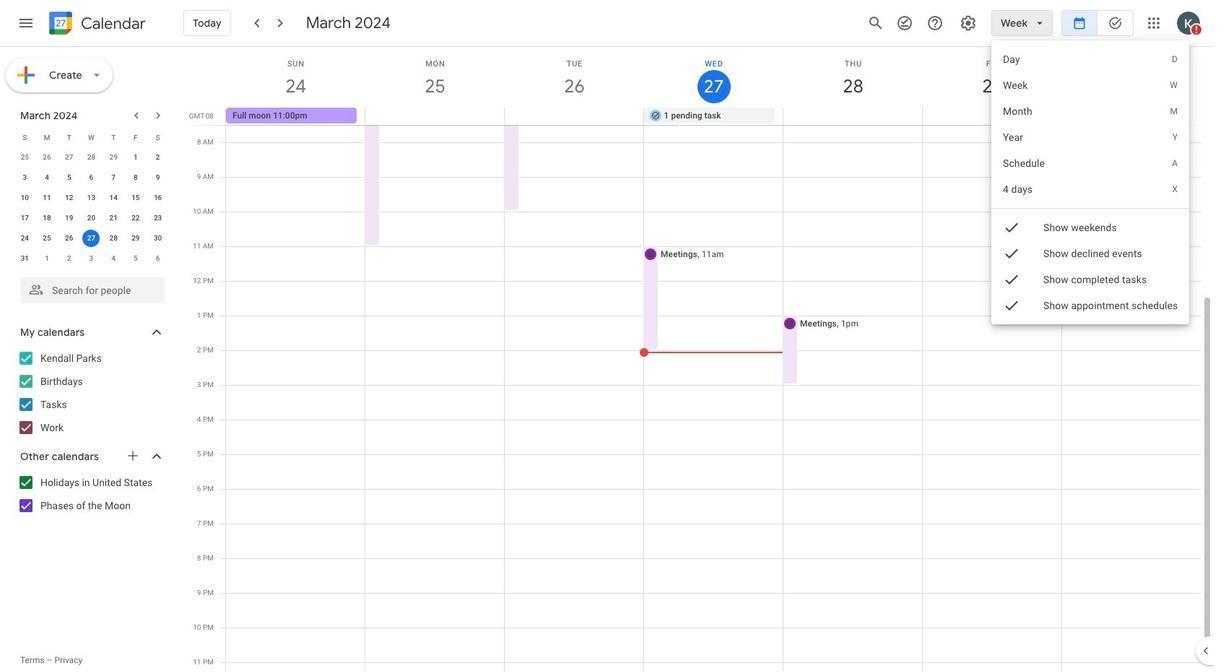 Task type: describe. For each thing, give the bounding box(es) containing it.
february 25 element
[[16, 149, 33, 166]]

5 element
[[61, 169, 78, 186]]

29 element
[[127, 230, 144, 247]]

april 1 element
[[38, 250, 56, 267]]

february 26 element
[[38, 149, 56, 166]]

3 checkbox item from the top
[[992, 267, 1190, 293]]

main drawer image
[[17, 14, 35, 32]]

24 element
[[16, 230, 33, 247]]

10 element
[[16, 189, 33, 207]]

25 element
[[38, 230, 56, 247]]

3 element
[[16, 169, 33, 186]]

settings menu image
[[960, 14, 978, 32]]

30 element
[[149, 230, 167, 247]]

other calendars list
[[3, 471, 179, 517]]

16 element
[[149, 189, 167, 207]]

8 element
[[127, 169, 144, 186]]

12 element
[[61, 189, 78, 207]]

3 menu item from the top
[[992, 98, 1190, 124]]

6 element
[[83, 169, 100, 186]]

5 menu item from the top
[[992, 150, 1190, 176]]

2 menu item from the top
[[992, 72, 1190, 98]]

6 menu item from the top
[[992, 176, 1190, 202]]

heading inside calendar element
[[78, 15, 146, 32]]

13 element
[[83, 189, 100, 207]]

1 checkbox item from the top
[[992, 215, 1190, 241]]

april 5 element
[[127, 250, 144, 267]]



Task type: locate. For each thing, give the bounding box(es) containing it.
february 27 element
[[61, 149, 78, 166]]

cell
[[366, 108, 505, 125], [505, 108, 644, 125], [784, 108, 923, 125], [923, 108, 1062, 125], [1062, 108, 1202, 125], [80, 228, 102, 249]]

4 checkbox item from the top
[[992, 293, 1190, 319]]

1 element
[[127, 149, 144, 166]]

menu item
[[992, 46, 1190, 72], [992, 72, 1190, 98], [992, 98, 1190, 124], [992, 124, 1190, 150], [992, 150, 1190, 176], [992, 176, 1190, 202]]

february 28 element
[[83, 149, 100, 166]]

2 element
[[149, 149, 167, 166]]

menu
[[992, 40, 1190, 324]]

15 element
[[127, 189, 144, 207]]

9 element
[[149, 169, 167, 186]]

20 element
[[83, 210, 100, 227]]

2 checkbox item from the top
[[992, 241, 1190, 267]]

27, today element
[[83, 230, 100, 247]]

cell inside the march 2024 grid
[[80, 228, 102, 249]]

7 element
[[105, 169, 122, 186]]

february 29 element
[[105, 149, 122, 166]]

11 element
[[38, 189, 56, 207]]

april 6 element
[[149, 250, 167, 267]]

14 element
[[105, 189, 122, 207]]

add other calendars image
[[126, 449, 140, 463]]

28 element
[[105, 230, 122, 247]]

1 menu item from the top
[[992, 46, 1190, 72]]

None search field
[[0, 272, 179, 303]]

grid
[[185, 47, 1214, 671]]

26 element
[[61, 230, 78, 247]]

march 2024 grid
[[14, 127, 169, 269]]

Search for people text field
[[29, 277, 156, 303]]

april 4 element
[[105, 250, 122, 267]]

my calendars list
[[3, 347, 179, 439]]

april 3 element
[[83, 250, 100, 267]]

row
[[220, 108, 1214, 125], [14, 127, 169, 147], [14, 147, 169, 168], [14, 168, 169, 188], [14, 188, 169, 208], [14, 208, 169, 228], [14, 228, 169, 249], [14, 249, 169, 269]]

17 element
[[16, 210, 33, 227]]

21 element
[[105, 210, 122, 227]]

22 element
[[127, 210, 144, 227]]

23 element
[[149, 210, 167, 227]]

checkbox item
[[992, 215, 1190, 241], [992, 241, 1190, 267], [992, 267, 1190, 293], [992, 293, 1190, 319]]

18 element
[[38, 210, 56, 227]]

calendar element
[[46, 9, 146, 40]]

april 2 element
[[61, 250, 78, 267]]

31 element
[[16, 250, 33, 267]]

4 menu item from the top
[[992, 124, 1190, 150]]

heading
[[78, 15, 146, 32]]

19 element
[[61, 210, 78, 227]]

row group
[[14, 147, 169, 269]]

4 element
[[38, 169, 56, 186]]



Task type: vqa. For each thing, say whether or not it's contained in the screenshot.
bottommost An
no



